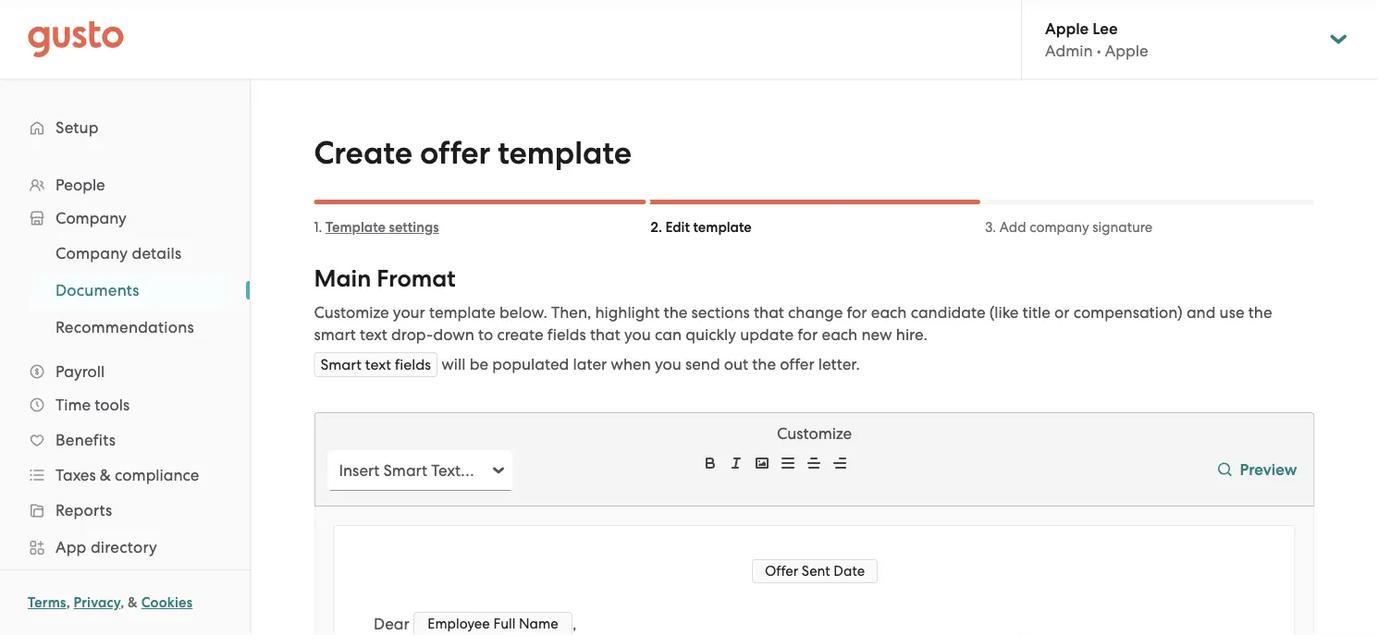 Task type: vqa. For each thing, say whether or not it's contained in the screenshot.
'Benefits'
yes



Task type: locate. For each thing, give the bounding box(es) containing it.
you down can
[[655, 355, 682, 374]]

apple right •
[[1106, 41, 1149, 60]]

template
[[498, 135, 632, 172], [694, 219, 752, 236], [429, 304, 496, 322]]

0 vertical spatial apple
[[1046, 19, 1089, 38]]

1 vertical spatial fields
[[395, 356, 431, 374]]

0 vertical spatial fields
[[548, 326, 586, 344]]

1 list from the top
[[0, 168, 250, 636]]

company down people
[[56, 209, 127, 228]]

0 horizontal spatial &
[[100, 466, 111, 485]]

1 vertical spatial that
[[590, 326, 621, 344]]

1 company from the top
[[56, 209, 127, 228]]

customize inside the customize your template below. then, highlight the sections that change for each candidate (like title or compensation) and use the smart text drop-down to create fields that you can quickly update for each new hire.
[[314, 304, 389, 322]]

time tools
[[56, 396, 130, 415]]

for down change
[[798, 326, 818, 344]]

0 vertical spatial smart
[[321, 356, 362, 374]]

quickly
[[686, 326, 737, 344]]

fields inside the customize your template below. then, highlight the sections that change for each candidate (like title or compensation) and use the smart text drop-down to create fields that you can quickly update for each new hire.
[[548, 326, 586, 344]]

text right smart
[[360, 326, 388, 344]]

the right use
[[1249, 304, 1273, 322]]

& left 'cookies' button on the bottom left
[[128, 595, 138, 612]]

0 horizontal spatial smart
[[321, 356, 362, 374]]

down
[[434, 326, 475, 344]]

when
[[611, 355, 651, 374]]

fields
[[548, 326, 586, 344], [395, 356, 431, 374]]

terms
[[28, 595, 66, 612]]

fields down the drop-
[[395, 356, 431, 374]]

update
[[741, 326, 794, 344]]

company
[[56, 209, 127, 228], [56, 244, 128, 263]]

documents
[[56, 281, 140, 300]]

company up the documents
[[56, 244, 128, 263]]

settings
[[389, 219, 439, 236]]

recommendations link
[[33, 311, 231, 344]]

apple up admin in the right of the page
[[1046, 19, 1089, 38]]

below.
[[500, 304, 548, 322]]

company for company
[[56, 209, 127, 228]]

smart right insert
[[384, 462, 428, 480]]

1 horizontal spatial that
[[754, 304, 785, 322]]

each
[[871, 304, 907, 322], [822, 326, 858, 344]]

1 horizontal spatial apple
[[1106, 41, 1149, 60]]

1 horizontal spatial customize
[[777, 425, 852, 443]]

0 vertical spatial &
[[100, 466, 111, 485]]

for up new
[[847, 304, 868, 322]]

text left will
[[365, 356, 391, 374]]

time tools button
[[19, 389, 231, 422]]

1 vertical spatial apple
[[1106, 41, 1149, 60]]

1 horizontal spatial ,
[[120, 595, 124, 612]]

the
[[664, 304, 688, 322], [1249, 304, 1273, 322], [753, 355, 777, 374]]

the right the out on the right of page
[[753, 355, 777, 374]]

offer up settings
[[420, 135, 491, 172]]

0 vertical spatial customize
[[314, 304, 389, 322]]

smart
[[314, 326, 356, 344]]

2 vertical spatial template
[[429, 304, 496, 322]]

for
[[847, 304, 868, 322], [798, 326, 818, 344]]

1 vertical spatial each
[[822, 326, 858, 344]]

1 vertical spatial &
[[128, 595, 138, 612]]

offer down the customize your template below. then, highlight the sections that change for each candidate (like title or compensation) and use the smart text drop-down to create fields that you can quickly update for each new hire.
[[780, 355, 815, 374]]

1 horizontal spatial offer
[[780, 355, 815, 374]]

be
[[470, 355, 489, 374]]

main fromat
[[314, 265, 456, 293]]

you
[[625, 326, 651, 344], [655, 355, 682, 374]]

offer
[[420, 135, 491, 172], [780, 355, 815, 374]]

1 vertical spatial text
[[365, 356, 391, 374]]

letter.
[[819, 355, 860, 374]]

customize up smart
[[314, 304, 389, 322]]

payroll button
[[19, 355, 231, 389]]

apple
[[1046, 19, 1089, 38], [1106, 41, 1149, 60]]

2 list from the top
[[0, 235, 250, 346]]

1 vertical spatial you
[[655, 355, 682, 374]]

1 vertical spatial customize
[[777, 425, 852, 443]]

1 vertical spatial template
[[694, 219, 752, 236]]

0 vertical spatial text
[[360, 326, 388, 344]]

& right taxes
[[100, 466, 111, 485]]

& inside "dropdown button"
[[100, 466, 111, 485]]

add
[[1000, 219, 1027, 236]]

taxes & compliance button
[[19, 459, 231, 492]]

0 vertical spatial template
[[498, 135, 632, 172]]

1 horizontal spatial for
[[847, 304, 868, 322]]

benefits link
[[19, 424, 231, 457]]

main
[[314, 265, 371, 293]]

1 horizontal spatial smart
[[384, 462, 428, 480]]

that
[[754, 304, 785, 322], [590, 326, 621, 344]]

customize down letter. at the right of page
[[777, 425, 852, 443]]

list containing company details
[[0, 235, 250, 346]]

(like
[[990, 304, 1019, 322]]

1 horizontal spatial each
[[871, 304, 907, 322]]

reports link
[[19, 494, 231, 527]]

fromat
[[377, 265, 456, 293]]

you down highlight
[[625, 326, 651, 344]]

template inside the customize your template below. then, highlight the sections that change for each candidate (like title or compensation) and use the smart text drop-down to create fields that you can quickly update for each new hire.
[[429, 304, 496, 322]]

template for offer
[[498, 135, 632, 172]]

&
[[100, 466, 111, 485], [128, 595, 138, 612]]

0 horizontal spatial offer
[[420, 135, 491, 172]]

that up update
[[754, 304, 785, 322]]

insert smart text…
[[339, 462, 474, 480]]

reports
[[56, 502, 112, 520]]

company inside dropdown button
[[56, 209, 127, 228]]

fields down then,
[[548, 326, 586, 344]]

details
[[132, 244, 182, 263]]

0 horizontal spatial fields
[[395, 356, 431, 374]]

each up letter. at the right of page
[[822, 326, 858, 344]]

add company signature
[[1000, 219, 1153, 236]]

•
[[1097, 41, 1102, 60]]

use
[[1220, 304, 1245, 322]]

list containing people
[[0, 168, 250, 636]]

people button
[[19, 168, 231, 202]]

1 vertical spatial for
[[798, 326, 818, 344]]

1 horizontal spatial template
[[498, 135, 632, 172]]

taxes
[[56, 466, 96, 485]]

the up can
[[664, 304, 688, 322]]

sections
[[692, 304, 750, 322]]

customize
[[314, 304, 389, 322], [777, 425, 852, 443]]

time
[[56, 396, 91, 415]]

smart down smart
[[321, 356, 362, 374]]

cookies
[[141, 595, 193, 612]]

2 company from the top
[[56, 244, 128, 263]]

privacy link
[[74, 595, 120, 612]]

template settings link
[[326, 219, 439, 236]]

customize for customize your template below. then, highlight the sections that change for each candidate (like title or compensation) and use the smart text drop-down to create fields that you can quickly update for each new hire.
[[314, 304, 389, 322]]

terms , privacy , & cookies
[[28, 595, 193, 612]]

cookies button
[[141, 592, 193, 614]]

0 horizontal spatial each
[[822, 326, 858, 344]]

1 horizontal spatial fields
[[548, 326, 586, 344]]

admin
[[1046, 41, 1093, 60]]

0 horizontal spatial you
[[625, 326, 651, 344]]

2 horizontal spatial template
[[694, 219, 752, 236]]

0 vertical spatial company
[[56, 209, 127, 228]]

0 vertical spatial you
[[625, 326, 651, 344]]

text…
[[431, 462, 474, 480]]

0 horizontal spatial customize
[[314, 304, 389, 322]]

0 horizontal spatial apple
[[1046, 19, 1089, 38]]

list
[[0, 168, 250, 636], [0, 235, 250, 346]]

,
[[66, 595, 70, 612], [120, 595, 124, 612], [572, 615, 576, 634]]

1 vertical spatial company
[[56, 244, 128, 263]]

then,
[[552, 304, 592, 322]]

company button
[[19, 202, 231, 235]]

each up new
[[871, 304, 907, 322]]

2 horizontal spatial ,
[[572, 615, 576, 634]]

0 horizontal spatial template
[[429, 304, 496, 322]]

that down highlight
[[590, 326, 621, 344]]

0 horizontal spatial the
[[664, 304, 688, 322]]

tools
[[95, 396, 130, 415]]



Task type: describe. For each thing, give the bounding box(es) containing it.
compensation)
[[1074, 304, 1183, 322]]

1 vertical spatial smart
[[384, 462, 428, 480]]

create offer template
[[314, 135, 632, 172]]

text inside smart text fields will be populated later when you send out the offer letter.
[[365, 356, 391, 374]]

1 horizontal spatial you
[[655, 355, 682, 374]]

dear
[[373, 615, 413, 634]]

gusto navigation element
[[0, 80, 250, 636]]

0 vertical spatial for
[[847, 304, 868, 322]]

highlight
[[596, 304, 660, 322]]

smart text fields will be populated later when you send out the offer letter.
[[321, 355, 860, 374]]

app directory
[[56, 539, 157, 557]]

module__icon___go7vc image
[[1218, 462, 1233, 477]]

compliance
[[115, 466, 199, 485]]

company details
[[56, 244, 182, 263]]

send
[[686, 355, 721, 374]]

candidate
[[911, 304, 986, 322]]

0 vertical spatial offer
[[420, 135, 491, 172]]

new
[[862, 326, 893, 344]]

0 horizontal spatial for
[[798, 326, 818, 344]]

2 horizontal spatial the
[[1249, 304, 1273, 322]]

preview
[[1240, 460, 1298, 479]]

will
[[442, 355, 466, 374]]

setup
[[56, 118, 99, 137]]

1 horizontal spatial the
[[753, 355, 777, 374]]

populated
[[493, 355, 569, 374]]

your
[[393, 304, 425, 322]]

and
[[1187, 304, 1216, 322]]

to
[[479, 326, 494, 344]]

template
[[326, 219, 386, 236]]

edit template
[[666, 219, 752, 236]]

insert
[[339, 462, 380, 480]]

1 vertical spatial offer
[[780, 355, 815, 374]]

privacy
[[74, 595, 120, 612]]

template settings
[[326, 219, 439, 236]]

customize for customize
[[777, 425, 852, 443]]

title
[[1023, 304, 1051, 322]]

home image
[[28, 21, 124, 58]]

app
[[56, 539, 87, 557]]

payroll
[[56, 363, 105, 381]]

directory
[[91, 539, 157, 557]]

template for your
[[429, 304, 496, 322]]

create
[[314, 135, 413, 172]]

0 vertical spatial that
[[754, 304, 785, 322]]

company for company details
[[56, 244, 128, 263]]

edit
[[666, 219, 690, 236]]

hire.
[[897, 326, 928, 344]]

taxes & compliance
[[56, 466, 199, 485]]

lee
[[1093, 19, 1118, 38]]

0 horizontal spatial ,
[[66, 595, 70, 612]]

company
[[1030, 219, 1090, 236]]

apple lee admin • apple
[[1046, 19, 1149, 60]]

fields inside smart text fields will be populated later when you send out the offer letter.
[[395, 356, 431, 374]]

0 horizontal spatial that
[[590, 326, 621, 344]]

people
[[56, 176, 105, 194]]

company details link
[[33, 237, 231, 270]]

you inside the customize your template below. then, highlight the sections that change for each candidate (like title or compensation) and use the smart text drop-down to create fields that you can quickly update for each new hire.
[[625, 326, 651, 344]]

0 vertical spatial each
[[871, 304, 907, 322]]

text inside the customize your template below. then, highlight the sections that change for each candidate (like title or compensation) and use the smart text drop-down to create fields that you can quickly update for each new hire.
[[360, 326, 388, 344]]

terms link
[[28, 595, 66, 612]]

benefits
[[56, 431, 116, 450]]

1 horizontal spatial &
[[128, 595, 138, 612]]

app directory link
[[19, 531, 231, 565]]

preview button
[[1211, 445, 1305, 497]]

documents link
[[33, 274, 231, 307]]

later
[[573, 355, 607, 374]]

or
[[1055, 304, 1070, 322]]

signature
[[1093, 219, 1153, 236]]

smart inside smart text fields will be populated later when you send out the offer letter.
[[321, 356, 362, 374]]

recommendations
[[56, 318, 194, 337]]

setup link
[[19, 111, 231, 144]]

change
[[789, 304, 843, 322]]

create
[[497, 326, 544, 344]]

out
[[724, 355, 749, 374]]

drop-
[[392, 326, 434, 344]]

customize your template below. then, highlight the sections that change for each candidate (like title or compensation) and use the smart text drop-down to create fields that you can quickly update for each new hire.
[[314, 304, 1273, 344]]

can
[[655, 326, 682, 344]]



